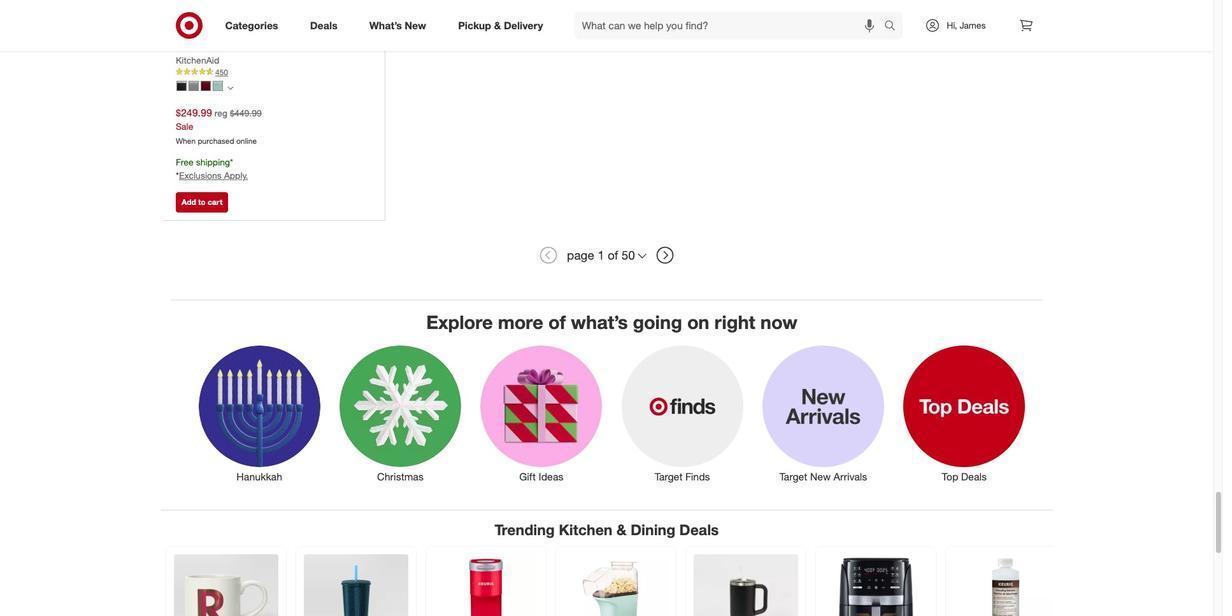 Task type: vqa. For each thing, say whether or not it's contained in the screenshot.
Pickup
yes



Task type: locate. For each thing, give the bounding box(es) containing it.
0 vertical spatial deals
[[310, 19, 338, 32]]

16oz stoneware monogram mug - opalhouse™ image
[[174, 555, 278, 617], [174, 555, 278, 617]]

explore more of what's going on right now
[[426, 311, 798, 334]]

1 target from the left
[[655, 471, 683, 484]]

finds
[[686, 471, 710, 484]]

* down "free"
[[176, 170, 179, 181]]

gift
[[519, 471, 536, 484]]

what's new
[[369, 19, 426, 32]]

gift ideas link
[[471, 344, 612, 485]]

of right 1
[[608, 248, 618, 263]]

deals
[[310, 19, 338, 32], [962, 471, 987, 484], [680, 521, 719, 539]]

trending kitchen & dining deals
[[495, 521, 719, 539]]

of for more
[[549, 311, 566, 334]]

top
[[942, 471, 959, 484]]

kitchenaid for kitchenaid 5.5 quart bowl-lift stand mixer - ksm55
[[176, 25, 229, 38]]

kitchenaid 5.5 quart bowl-lift stand mixer - ksm55 link
[[176, 25, 342, 54]]

new for target
[[810, 471, 831, 484]]

target inside target new arrivals link
[[780, 471, 808, 484]]

contour silver image
[[189, 81, 199, 91]]

deals right dining
[[680, 521, 719, 539]]

&
[[494, 19, 501, 32], [617, 521, 627, 539]]

target for target finds
[[655, 471, 683, 484]]

1 horizontal spatial &
[[617, 521, 627, 539]]

target inside target finds link
[[655, 471, 683, 484]]

gourmia 6-qt digital window air fryer with 12 presets & guided cooking black image
[[824, 555, 928, 617], [824, 555, 928, 617]]

bowl-
[[280, 25, 308, 38]]

deals right top on the bottom of page
[[962, 471, 987, 484]]

2 horizontal spatial deals
[[962, 471, 987, 484]]

1 vertical spatial *
[[176, 170, 179, 181]]

apply.
[[224, 170, 248, 181]]

top deals
[[942, 471, 987, 484]]

& left dining
[[617, 521, 627, 539]]

add
[[182, 197, 196, 207]]

0 horizontal spatial target
[[655, 471, 683, 484]]

pickup
[[458, 19, 491, 32]]

target new arrivals
[[780, 471, 868, 484]]

2 kitchenaid from the top
[[176, 55, 219, 65]]

purchased
[[198, 136, 234, 146]]

* up "apply."
[[230, 157, 233, 168]]

new left arrivals
[[810, 471, 831, 484]]

add to cart button
[[176, 192, 228, 213]]

& right pickup
[[494, 19, 501, 32]]

cart
[[208, 197, 223, 207]]

2 vertical spatial deals
[[680, 521, 719, 539]]

0 vertical spatial kitchenaid
[[176, 25, 229, 38]]

0 horizontal spatial new
[[405, 19, 426, 32]]

50
[[622, 248, 635, 263]]

0 vertical spatial &
[[494, 19, 501, 32]]

page 1 of 50 button
[[561, 241, 652, 269]]

keurig descaling solution image
[[954, 555, 1058, 617], [954, 555, 1058, 617]]

0 horizontal spatial of
[[549, 311, 566, 334]]

quart
[[249, 25, 277, 38]]

450 link
[[176, 67, 372, 78]]

hi,
[[947, 20, 957, 31]]

1 vertical spatial new
[[810, 471, 831, 484]]

categories
[[225, 19, 278, 32]]

page 1 of 50
[[567, 248, 635, 263]]

kitchenaid 5.5 quart bowl-lift stand mixer - ksm55 image
[[176, 0, 372, 17], [176, 0, 372, 17]]

*
[[230, 157, 233, 168], [176, 170, 179, 181]]

0 vertical spatial new
[[405, 19, 426, 32]]

0 horizontal spatial &
[[494, 19, 501, 32]]

1 horizontal spatial target
[[780, 471, 808, 484]]

search button
[[879, 11, 910, 42]]

new for what's
[[405, 19, 426, 32]]

page
[[567, 248, 595, 263]]

trending
[[495, 521, 555, 539]]

stand
[[176, 40, 204, 53]]

hanukkah
[[237, 471, 282, 484]]

empire red image
[[201, 81, 211, 91]]

2 target from the left
[[780, 471, 808, 484]]

1 horizontal spatial *
[[230, 157, 233, 168]]

deals link
[[299, 11, 354, 40]]

kitchenaid up stand
[[176, 25, 229, 38]]

target left arrivals
[[780, 471, 808, 484]]

1 vertical spatial kitchenaid
[[176, 55, 219, 65]]

1 kitchenaid from the top
[[176, 25, 229, 38]]

right
[[715, 311, 756, 334]]

1 vertical spatial &
[[617, 521, 627, 539]]

dining
[[631, 521, 676, 539]]

40oz stainless steel straw tumbler - embark™ image
[[694, 555, 798, 617], [694, 555, 798, 617]]

keurig k-mini single-serve k-cup pod coffee maker image
[[434, 555, 538, 617], [434, 555, 538, 617]]

dash 16 cup electric popcorn maker - aqua image
[[564, 555, 668, 617], [564, 555, 668, 617]]

target finds link
[[612, 344, 753, 485]]

delivery
[[504, 19, 543, 32]]

deals right bowl-
[[310, 19, 338, 32]]

0 horizontal spatial *
[[176, 170, 179, 181]]

christmas link
[[330, 344, 471, 485]]

new right what's
[[405, 19, 426, 32]]

0 horizontal spatial deals
[[310, 19, 338, 32]]

exclusions apply. button
[[179, 170, 248, 182]]

sale
[[176, 121, 193, 132]]

kitchenaid down stand
[[176, 55, 219, 65]]

pickup & delivery link
[[447, 11, 559, 40]]

all colors element
[[227, 84, 233, 92]]

of right the more
[[549, 311, 566, 334]]

now
[[761, 311, 798, 334]]

of for 1
[[608, 248, 618, 263]]

target left finds
[[655, 471, 683, 484]]

new
[[405, 19, 426, 32], [810, 471, 831, 484]]

top deals link
[[894, 344, 1035, 485]]

kitchenaid
[[176, 25, 229, 38], [176, 55, 219, 65]]

kitchenaid inside kitchenaid 5.5 quart bowl-lift stand mixer - ksm55
[[176, 25, 229, 38]]

24oz plastic tumbler with straw - opalhouse™ image
[[304, 555, 408, 617], [304, 555, 408, 617]]

of
[[608, 248, 618, 263], [549, 311, 566, 334]]

1 horizontal spatial of
[[608, 248, 618, 263]]

arrivals
[[834, 471, 868, 484]]

1 vertical spatial of
[[549, 311, 566, 334]]

of inside dropdown button
[[608, 248, 618, 263]]

0 vertical spatial of
[[608, 248, 618, 263]]

1 horizontal spatial deals
[[680, 521, 719, 539]]

target
[[655, 471, 683, 484], [780, 471, 808, 484]]

1 horizontal spatial new
[[810, 471, 831, 484]]

0 vertical spatial *
[[230, 157, 233, 168]]



Task type: describe. For each thing, give the bounding box(es) containing it.
more
[[498, 311, 543, 334]]

hi, james
[[947, 20, 986, 31]]

mixer
[[207, 40, 234, 53]]

ideas
[[539, 471, 564, 484]]

target finds
[[655, 471, 710, 484]]

target for target new arrivals
[[780, 471, 808, 484]]

kitchenaid 5.5 quart bowl-lift stand mixer - ksm55
[[176, 25, 324, 53]]

$449.99
[[230, 108, 262, 118]]

on
[[688, 311, 710, 334]]

online
[[236, 136, 257, 146]]

search
[[879, 20, 910, 33]]

what's new link
[[359, 11, 442, 40]]

gift ideas
[[519, 471, 564, 484]]

pickup & delivery
[[458, 19, 543, 32]]

kitchenaid link
[[176, 54, 219, 67]]

deals inside 'link'
[[310, 19, 338, 32]]

target new arrivals link
[[753, 344, 894, 485]]

ice image
[[213, 81, 223, 91]]

when
[[176, 136, 196, 146]]

1
[[598, 248, 605, 263]]

black matte image
[[177, 81, 187, 91]]

james
[[960, 20, 986, 31]]

categories link
[[214, 11, 294, 40]]

1 vertical spatial deals
[[962, 471, 987, 484]]

free shipping * * exclusions apply.
[[176, 157, 248, 181]]

ksm55
[[244, 40, 278, 53]]

going
[[633, 311, 682, 334]]

hanukkah link
[[189, 344, 330, 485]]

free
[[176, 157, 194, 168]]

all colors image
[[227, 85, 233, 91]]

$249.99
[[176, 106, 212, 119]]

shipping
[[196, 157, 230, 168]]

exclusions
[[179, 170, 222, 181]]

lift
[[308, 25, 324, 38]]

explore
[[426, 311, 493, 334]]

add to cart
[[182, 197, 223, 207]]

kitchenaid for kitchenaid
[[176, 55, 219, 65]]

reg
[[215, 108, 228, 118]]

to
[[198, 197, 206, 207]]

What can we help you find? suggestions appear below search field
[[575, 11, 888, 40]]

-
[[237, 40, 241, 53]]

what's
[[369, 19, 402, 32]]

christmas
[[377, 471, 424, 484]]

what's
[[571, 311, 628, 334]]

$249.99 reg $449.99 sale when purchased online
[[176, 106, 262, 146]]

kitchen
[[559, 521, 613, 539]]

5.5
[[232, 25, 246, 38]]

450
[[215, 67, 228, 77]]



